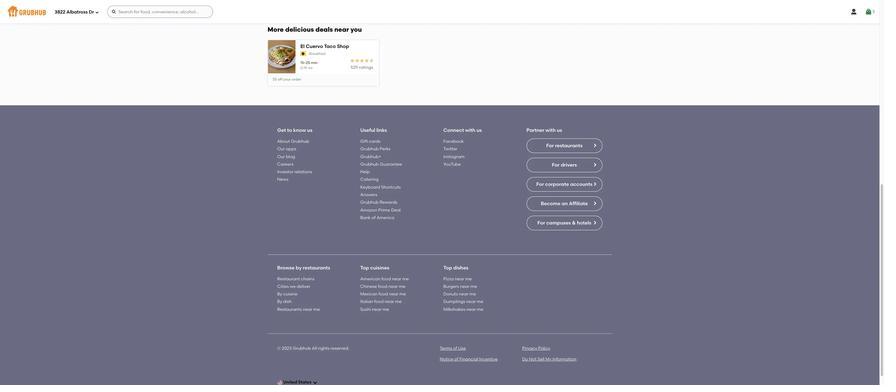 Task type: describe. For each thing, give the bounding box(es) containing it.
not
[[529, 357, 537, 363]]

about grubhub link
[[277, 139, 309, 144]]

facebook link
[[444, 139, 464, 144]]

min
[[311, 61, 318, 65]]

cuervo
[[306, 44, 323, 49]]

me up donuts near me link
[[471, 284, 477, 290]]

food up chinese food near me link
[[382, 277, 391, 282]]

1 us from the left
[[307, 128, 313, 133]]

2023
[[282, 346, 292, 352]]

browse
[[277, 265, 295, 271]]

news link
[[277, 177, 289, 182]]

3822
[[55, 9, 65, 15]]

connect with us
[[444, 128, 482, 133]]

keyboard
[[360, 185, 380, 190]]

our apps link
[[277, 147, 296, 152]]

we
[[290, 284, 296, 290]]

0 horizontal spatial restaurants
[[303, 265, 330, 271]]

food up mexican food near me link
[[378, 284, 388, 290]]

cards
[[369, 139, 381, 144]]

for corporate accounts link
[[527, 177, 603, 192]]

partner
[[527, 128, 545, 133]]

food down chinese food near me link
[[379, 292, 388, 297]]

me up milkshakes near me link
[[477, 300, 484, 305]]

shop
[[337, 44, 349, 49]]

do not sell my information
[[523, 357, 577, 363]]

el cuervo taco shop link
[[301, 43, 374, 50]]

1 our from the top
[[277, 147, 285, 152]]

top for top dishes
[[444, 265, 452, 271]]

deliver
[[297, 284, 311, 290]]

taco
[[324, 44, 336, 49]]

browse by restaurants
[[277, 265, 330, 271]]

useful
[[360, 128, 375, 133]]

el
[[301, 44, 305, 49]]

careers link
[[277, 162, 294, 167]]

near up burgers near me link
[[455, 277, 464, 282]]

rights
[[318, 346, 330, 352]]

mexican food near me link
[[360, 292, 406, 297]]

2 by from the top
[[277, 300, 282, 305]]

right image for for corporate accounts
[[593, 182, 597, 187]]

grubhub guarantee link
[[360, 162, 402, 167]]

grubhub down grubhub+ link
[[360, 162, 379, 167]]

milkshakes near me link
[[444, 307, 484, 312]]

us for partner with us
[[557, 128, 562, 133]]

affiliate
[[569, 201, 588, 207]]

united states
[[283, 380, 312, 386]]

me up dumplings near me link
[[470, 292, 476, 297]]

information
[[553, 357, 577, 363]]

get to know us
[[277, 128, 313, 133]]

your
[[283, 77, 291, 82]]

near inside restaurant chains cities we deliver by cuisine by dish restaurants near me
[[303, 307, 312, 312]]

top dishes
[[444, 265, 469, 271]]

twitter link
[[444, 147, 458, 152]]

for for for corporate accounts
[[537, 182, 544, 187]]

campuses
[[547, 220, 571, 226]]

blog
[[286, 154, 295, 159]]

near up dumplings near me link
[[459, 292, 469, 297]]

near down dumplings near me link
[[467, 307, 476, 312]]

grubhub rewards link
[[360, 200, 398, 205]]

use
[[458, 346, 466, 352]]

near up chinese food near me link
[[392, 277, 402, 282]]

united states button
[[277, 378, 318, 386]]

gift cards grubhub perks grubhub+ grubhub guarantee help catering keyboard shortcuts answers grubhub rewards amazon prime deal bank of america
[[360, 139, 402, 221]]

for for for drivers
[[552, 162, 560, 168]]

order
[[292, 77, 301, 82]]

dishes
[[453, 265, 469, 271]]

donuts near me link
[[444, 292, 476, 297]]

right image for for campuses & hotels
[[593, 221, 597, 226]]

burgers
[[444, 284, 459, 290]]

united
[[283, 380, 297, 386]]

by dish link
[[277, 300, 292, 305]]

of for notice
[[455, 357, 459, 363]]

donuts
[[444, 292, 458, 297]]

for drivers
[[552, 162, 577, 168]]

twitter
[[444, 147, 458, 152]]

with for connect
[[465, 128, 476, 133]]

italian food near me link
[[360, 300, 402, 305]]

me down dumplings near me link
[[477, 307, 484, 312]]

shortcuts
[[381, 185, 401, 190]]

notice of financial incentive
[[440, 357, 498, 363]]

to
[[287, 128, 292, 133]]

mi
[[308, 66, 313, 70]]

instagram link
[[444, 154, 465, 159]]

el cuervo taco shop logo image
[[268, 40, 296, 74]]

grubhub+ link
[[360, 154, 381, 159]]

my
[[546, 357, 552, 363]]

dish
[[283, 300, 292, 305]]

get
[[277, 128, 286, 133]]

right image
[[593, 163, 597, 167]]

chains
[[301, 277, 315, 282]]

do not sell my information link
[[523, 357, 577, 363]]

svg image inside 3 button
[[865, 8, 873, 15]]

catering link
[[360, 177, 379, 182]]

dr
[[89, 9, 94, 15]]

bank
[[360, 216, 371, 221]]

answers link
[[360, 193, 378, 198]]

restaurants near me link
[[277, 307, 320, 312]]

pizza near me link
[[444, 277, 472, 282]]

about grubhub our apps our blog careers investor relations news
[[277, 139, 312, 182]]

become
[[541, 201, 561, 207]]

me inside restaurant chains cities we deliver by cuisine by dish restaurants near me
[[314, 307, 320, 312]]

gift cards link
[[360, 139, 381, 144]]

notice of financial incentive link
[[440, 357, 498, 363]]

near down american food near me link
[[389, 284, 398, 290]]

top for top cuisines
[[360, 265, 369, 271]]

guarantee
[[380, 162, 402, 167]]

me down chinese food near me link
[[400, 292, 406, 297]]

main navigation navigation
[[0, 0, 880, 24]]

Search for food, convenience, alcohol... search field
[[107, 6, 213, 18]]

© 2023 grubhub all rights reserved.
[[277, 346, 349, 352]]

terms
[[440, 346, 452, 352]]

1 by from the top
[[277, 292, 282, 297]]

restaurant chains link
[[277, 277, 315, 282]]

policy
[[538, 346, 551, 352]]

sushi near me link
[[360, 307, 389, 312]]

grubhub down gift cards link on the top left of page
[[360, 147, 379, 152]]

financial
[[460, 357, 478, 363]]

with for partner
[[546, 128, 556, 133]]



Task type: vqa. For each thing, say whether or not it's contained in the screenshot.
W
no



Task type: locate. For each thing, give the bounding box(es) containing it.
cities we deliver link
[[277, 284, 311, 290]]

1 top from the left
[[360, 265, 369, 271]]

amazon
[[360, 208, 377, 213]]

near down mexican food near me link
[[385, 300, 394, 305]]

grubhub perks link
[[360, 147, 391, 152]]

investor
[[277, 170, 293, 175]]

right image right "affiliate"
[[593, 201, 597, 206]]

2 horizontal spatial svg image
[[851, 8, 858, 15]]

right image up right icon
[[593, 143, 597, 148]]

1 vertical spatial of
[[453, 346, 457, 352]]

grubhub inside about grubhub our apps our blog careers investor relations news
[[291, 139, 309, 144]]

become an affiliate
[[541, 201, 588, 207]]

terms of use link
[[440, 346, 466, 352]]

deals
[[316, 26, 333, 33]]

delicious
[[285, 26, 314, 33]]

restaurant
[[277, 277, 300, 282]]

15–25
[[301, 61, 310, 65]]

for corporate accounts
[[537, 182, 593, 187]]

top up pizza
[[444, 265, 452, 271]]

me up burgers near me link
[[465, 277, 472, 282]]

us up 'for restaurants'
[[557, 128, 562, 133]]

3 right image from the top
[[593, 201, 597, 206]]

answers
[[360, 193, 378, 198]]

by left dish
[[277, 300, 282, 305]]

by
[[277, 292, 282, 297], [277, 300, 282, 305]]

of
[[372, 216, 376, 221], [453, 346, 457, 352], [455, 357, 459, 363]]

accounts
[[571, 182, 593, 187]]

hotels
[[577, 220, 592, 226]]

grubhub down answers
[[360, 200, 379, 205]]

privacy
[[523, 346, 537, 352]]

of right bank
[[372, 216, 376, 221]]

svg image right dr
[[95, 10, 99, 14]]

1 right image from the top
[[593, 143, 597, 148]]

restaurants up the drivers
[[555, 143, 583, 149]]

0 horizontal spatial svg image
[[112, 9, 116, 14]]

investor relations link
[[277, 170, 312, 175]]

by down cities
[[277, 292, 282, 297]]

for restaurants link
[[527, 139, 603, 153]]

1 with from the left
[[465, 128, 476, 133]]

of inside the gift cards grubhub perks grubhub+ grubhub guarantee help catering keyboard shortcuts answers grubhub rewards amazon prime deal bank of america
[[372, 216, 376, 221]]

our down about
[[277, 147, 285, 152]]

1 horizontal spatial with
[[546, 128, 556, 133]]

2 vertical spatial of
[[455, 357, 459, 363]]

restaurant chains cities we deliver by cuisine by dish restaurants near me
[[277, 277, 320, 312]]

0 vertical spatial restaurants
[[555, 143, 583, 149]]

me right the restaurants
[[314, 307, 320, 312]]

with right connect
[[465, 128, 476, 133]]

deal
[[391, 208, 401, 213]]

near down chinese food near me link
[[389, 292, 399, 297]]

for left the drivers
[[552, 162, 560, 168]]

for for for restaurants
[[547, 143, 554, 149]]

bank of america link
[[360, 216, 394, 221]]

top up american
[[360, 265, 369, 271]]

help link
[[360, 170, 370, 175]]

corporate
[[545, 182, 569, 187]]

right image inside for campuses & hotels link
[[593, 221, 597, 226]]

svg image right states
[[313, 381, 318, 386]]

privacy policy
[[523, 346, 551, 352]]

0 horizontal spatial svg image
[[95, 10, 99, 14]]

0 horizontal spatial top
[[360, 265, 369, 271]]

of for terms
[[453, 346, 457, 352]]

us for connect with us
[[477, 128, 482, 133]]

0.19
[[301, 66, 307, 70]]

us right connect
[[477, 128, 482, 133]]

us
[[307, 128, 313, 133], [477, 128, 482, 133], [557, 128, 562, 133]]

youtube
[[444, 162, 461, 167]]

by
[[296, 265, 302, 271]]

with right partner
[[546, 128, 556, 133]]

0 vertical spatial by
[[277, 292, 282, 297]]

2 us from the left
[[477, 128, 482, 133]]

about
[[277, 139, 290, 144]]

restaurants
[[555, 143, 583, 149], [303, 265, 330, 271]]

3 us from the left
[[557, 128, 562, 133]]

for for for campuses & hotels
[[538, 220, 545, 226]]

grubhub down know
[[291, 139, 309, 144]]

right image
[[593, 143, 597, 148], [593, 182, 597, 187], [593, 201, 597, 206], [593, 221, 597, 226]]

svg image inside united states button
[[313, 381, 318, 386]]

for drivers link
[[527, 158, 603, 173]]

you
[[351, 26, 362, 33]]

for down partner with us
[[547, 143, 554, 149]]

near up donuts near me link
[[460, 284, 470, 290]]

all
[[312, 346, 317, 352]]

2 our from the top
[[277, 154, 285, 159]]

2 horizontal spatial us
[[557, 128, 562, 133]]

apps
[[286, 147, 296, 152]]

15–25 min 0.19 mi
[[301, 61, 318, 70]]

breakfast
[[309, 52, 326, 56]]

by cuisine link
[[277, 292, 298, 297]]

american food near me chinese food near me mexican food near me italian food near me sushi near me
[[360, 277, 409, 312]]

for left campuses
[[538, 220, 545, 226]]

svg image
[[851, 8, 858, 15], [95, 10, 99, 14], [313, 381, 318, 386]]

1 vertical spatial restaurants
[[303, 265, 330, 271]]

youtube link
[[444, 162, 461, 167]]

us right know
[[307, 128, 313, 133]]

connect
[[444, 128, 464, 133]]

1 vertical spatial by
[[277, 300, 282, 305]]

me up chinese food near me link
[[403, 277, 409, 282]]

keyboard shortcuts link
[[360, 185, 401, 190]]

svg image
[[865, 8, 873, 15], [112, 9, 116, 14]]

1 horizontal spatial top
[[444, 265, 452, 271]]

&
[[572, 220, 576, 226]]

facebook twitter instagram youtube
[[444, 139, 465, 167]]

0 vertical spatial of
[[372, 216, 376, 221]]

useful links
[[360, 128, 387, 133]]

italian
[[360, 300, 373, 305]]

star icon image
[[350, 58, 355, 63], [355, 58, 360, 63], [360, 58, 365, 63], [365, 58, 369, 63], [369, 58, 374, 63], [369, 58, 374, 63]]

reserved.
[[331, 346, 349, 352]]

rewards
[[380, 200, 398, 205]]

drivers
[[561, 162, 577, 168]]

become an affiliate link
[[527, 197, 603, 211]]

near right the restaurants
[[303, 307, 312, 312]]

cities
[[277, 284, 289, 290]]

0 vertical spatial our
[[277, 147, 285, 152]]

me down italian food near me link
[[383, 307, 389, 312]]

right image for for restaurants
[[593, 143, 597, 148]]

near
[[335, 26, 349, 33], [392, 277, 402, 282], [455, 277, 464, 282], [389, 284, 398, 290], [460, 284, 470, 290], [389, 292, 399, 297], [459, 292, 469, 297], [385, 300, 394, 305], [467, 300, 476, 305], [303, 307, 312, 312], [372, 307, 382, 312], [467, 307, 476, 312]]

4 right image from the top
[[593, 221, 597, 226]]

right image for become an affiliate
[[593, 201, 597, 206]]

mexican
[[360, 292, 378, 297]]

el cuervo taco shop
[[301, 44, 349, 49]]

for restaurants
[[547, 143, 583, 149]]

2 right image from the top
[[593, 182, 597, 187]]

prime
[[378, 208, 390, 213]]

me down american food near me link
[[399, 284, 406, 290]]

food up sushi near me link
[[374, 300, 384, 305]]

svg image left 3 button
[[851, 8, 858, 15]]

right image right the hotels
[[593, 221, 597, 226]]

sell
[[538, 357, 545, 363]]

0 horizontal spatial us
[[307, 128, 313, 133]]

privacy policy link
[[523, 346, 551, 352]]

2 with from the left
[[546, 128, 556, 133]]

restaurants up chains
[[303, 265, 330, 271]]

careers
[[277, 162, 294, 167]]

near up milkshakes near me link
[[467, 300, 476, 305]]

milkshakes
[[444, 307, 466, 312]]

right image inside for corporate accounts link
[[593, 182, 597, 187]]

for left the corporate
[[537, 182, 544, 187]]

near left you
[[335, 26, 349, 33]]

grubhub left all
[[293, 346, 311, 352]]

with
[[465, 128, 476, 133], [546, 128, 556, 133]]

1 horizontal spatial restaurants
[[555, 143, 583, 149]]

food
[[382, 277, 391, 282], [378, 284, 388, 290], [379, 292, 388, 297], [374, 300, 384, 305]]

pizza
[[444, 277, 454, 282]]

subscription pass image
[[301, 51, 307, 56]]

me down mexican food near me link
[[395, 300, 402, 305]]

know
[[293, 128, 306, 133]]

1 horizontal spatial svg image
[[313, 381, 318, 386]]

1 vertical spatial our
[[277, 154, 285, 159]]

2 top from the left
[[444, 265, 452, 271]]

right image inside become an affiliate link
[[593, 201, 597, 206]]

our up careers
[[277, 154, 285, 159]]

of right notice at the bottom of the page
[[455, 357, 459, 363]]

gift
[[360, 139, 368, 144]]

0 horizontal spatial with
[[465, 128, 476, 133]]

more delicious deals near you
[[268, 26, 362, 33]]

cuisine
[[283, 292, 298, 297]]

facebook
[[444, 139, 464, 144]]

right image down right icon
[[593, 182, 597, 187]]

language select image
[[277, 381, 282, 386]]

for
[[547, 143, 554, 149], [552, 162, 560, 168], [537, 182, 544, 187], [538, 220, 545, 226]]

more
[[268, 26, 284, 33]]

near down italian food near me link
[[372, 307, 382, 312]]

right image inside for restaurants link
[[593, 143, 597, 148]]

of left use
[[453, 346, 457, 352]]

1 horizontal spatial svg image
[[865, 8, 873, 15]]

1 horizontal spatial us
[[477, 128, 482, 133]]



